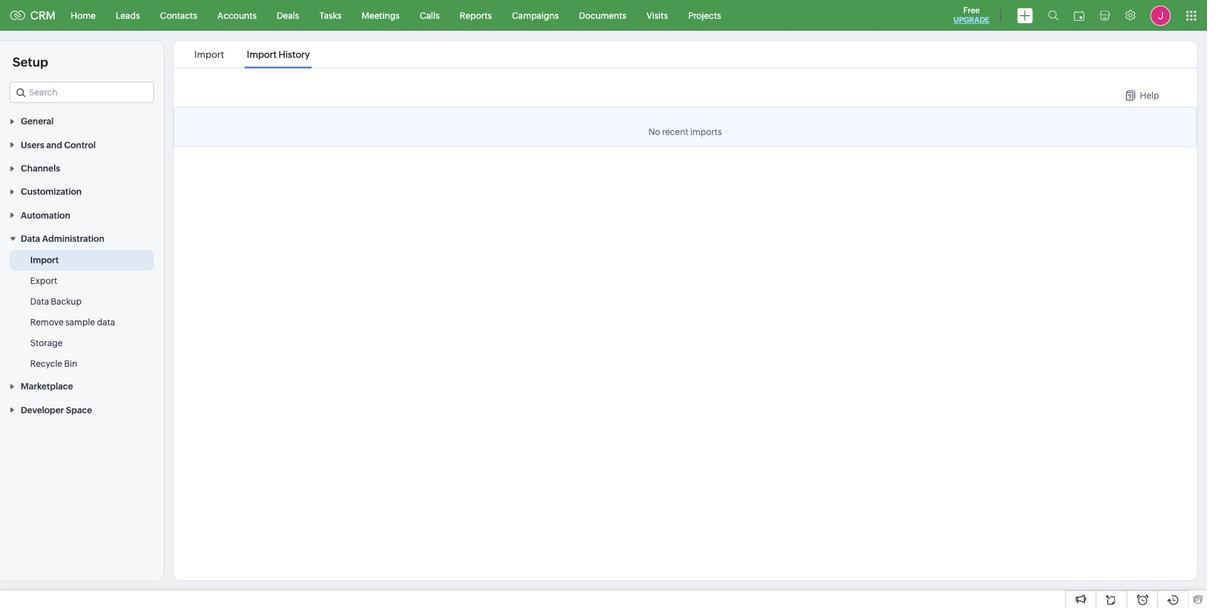 Task type: describe. For each thing, give the bounding box(es) containing it.
administration
[[42, 234, 104, 244]]

general button
[[0, 109, 164, 133]]

recent
[[662, 127, 689, 137]]

storage link
[[30, 337, 63, 350]]

data backup link
[[30, 296, 82, 308]]

users
[[21, 140, 44, 150]]

data for data administration
[[21, 234, 40, 244]]

campaigns link
[[502, 0, 569, 31]]

free upgrade
[[954, 6, 990, 25]]

developer space
[[21, 406, 92, 416]]

list containing import
[[183, 41, 321, 68]]

leads
[[116, 10, 140, 20]]

contacts link
[[150, 0, 207, 31]]

sample
[[65, 318, 95, 328]]

crm
[[30, 9, 56, 22]]

developer
[[21, 406, 64, 416]]

import link for export link
[[30, 254, 59, 267]]

recycle bin link
[[30, 358, 77, 371]]

data for data backup
[[30, 297, 49, 307]]

campaigns
[[512, 10, 559, 20]]

remove
[[30, 318, 64, 328]]

data backup
[[30, 297, 82, 307]]

upgrade
[[954, 16, 990, 25]]

developer space button
[[0, 398, 164, 422]]

recycle
[[30, 359, 62, 369]]

meetings link
[[352, 0, 410, 31]]

import history link
[[245, 49, 312, 60]]

control
[[64, 140, 96, 150]]

profile image
[[1151, 5, 1171, 25]]

export link
[[30, 275, 57, 288]]

home
[[71, 10, 96, 20]]

accounts link
[[207, 0, 267, 31]]

free
[[964, 6, 980, 15]]

create menu element
[[1010, 0, 1041, 31]]

help
[[1141, 91, 1160, 101]]

data administration button
[[0, 227, 164, 250]]

meetings
[[362, 10, 400, 20]]

data administration region
[[0, 250, 164, 375]]

import for import link corresponding to the import history link
[[194, 49, 224, 60]]

recycle bin
[[30, 359, 77, 369]]

no
[[649, 127, 661, 137]]

accounts
[[218, 10, 257, 20]]

data
[[97, 318, 115, 328]]

export
[[30, 276, 57, 286]]

search image
[[1049, 10, 1059, 21]]

automation
[[21, 211, 70, 221]]

search element
[[1041, 0, 1067, 31]]

and
[[46, 140, 62, 150]]

documents link
[[569, 0, 637, 31]]



Task type: vqa. For each thing, say whether or not it's contained in the screenshot.
Updates LINK
no



Task type: locate. For each thing, give the bounding box(es) containing it.
remove sample data link
[[30, 316, 115, 329]]

customization
[[21, 187, 82, 197]]

1 horizontal spatial import
[[194, 49, 224, 60]]

projects link
[[679, 0, 732, 31]]

data down export
[[30, 297, 49, 307]]

0 vertical spatial data
[[21, 234, 40, 244]]

list
[[183, 41, 321, 68]]

backup
[[51, 297, 82, 307]]

Search text field
[[10, 82, 153, 103]]

channels button
[[0, 156, 164, 180]]

deals
[[277, 10, 299, 20]]

reports link
[[450, 0, 502, 31]]

setup
[[13, 55, 48, 69]]

no recent imports
[[649, 127, 722, 137]]

deals link
[[267, 0, 309, 31]]

crm link
[[10, 9, 56, 22]]

data inside region
[[30, 297, 49, 307]]

1 vertical spatial import link
[[30, 254, 59, 267]]

bin
[[64, 359, 77, 369]]

tasks link
[[309, 0, 352, 31]]

storage
[[30, 338, 63, 349]]

0 vertical spatial import link
[[192, 49, 226, 60]]

import link up export link
[[30, 254, 59, 267]]

users and control button
[[0, 133, 164, 156]]

channels
[[21, 164, 60, 174]]

1 vertical spatial data
[[30, 297, 49, 307]]

import for import history
[[247, 49, 277, 60]]

marketplace
[[21, 382, 73, 392]]

2 horizontal spatial import
[[247, 49, 277, 60]]

leads link
[[106, 0, 150, 31]]

import link
[[192, 49, 226, 60], [30, 254, 59, 267]]

contacts
[[160, 10, 197, 20]]

calls
[[420, 10, 440, 20]]

space
[[66, 406, 92, 416]]

data inside dropdown button
[[21, 234, 40, 244]]

import
[[194, 49, 224, 60], [247, 49, 277, 60], [30, 255, 59, 266]]

customization button
[[0, 180, 164, 203]]

import down accounts link at left top
[[194, 49, 224, 60]]

import left history at the left
[[247, 49, 277, 60]]

visits link
[[637, 0, 679, 31]]

create menu image
[[1018, 8, 1034, 23]]

profile element
[[1144, 0, 1179, 31]]

import inside the data administration region
[[30, 255, 59, 266]]

data administration
[[21, 234, 104, 244]]

users and control
[[21, 140, 96, 150]]

help link
[[1127, 91, 1160, 101]]

data down automation
[[21, 234, 40, 244]]

history
[[279, 49, 310, 60]]

1 horizontal spatial import link
[[192, 49, 226, 60]]

marketplace button
[[0, 375, 164, 398]]

automation button
[[0, 203, 164, 227]]

remove sample data
[[30, 318, 115, 328]]

visits
[[647, 10, 668, 20]]

reports
[[460, 10, 492, 20]]

documents
[[579, 10, 627, 20]]

calendar image
[[1074, 10, 1085, 20]]

import link down accounts link at left top
[[192, 49, 226, 60]]

home link
[[61, 0, 106, 31]]

data
[[21, 234, 40, 244], [30, 297, 49, 307]]

calls link
[[410, 0, 450, 31]]

import up export link
[[30, 255, 59, 266]]

general
[[21, 117, 54, 127]]

import history
[[247, 49, 310, 60]]

None field
[[9, 82, 154, 103]]

import link for the import history link
[[192, 49, 226, 60]]

imports
[[691, 127, 722, 137]]

0 horizontal spatial import
[[30, 255, 59, 266]]

tasks
[[320, 10, 342, 20]]

0 horizontal spatial import link
[[30, 254, 59, 267]]

projects
[[689, 10, 722, 20]]



